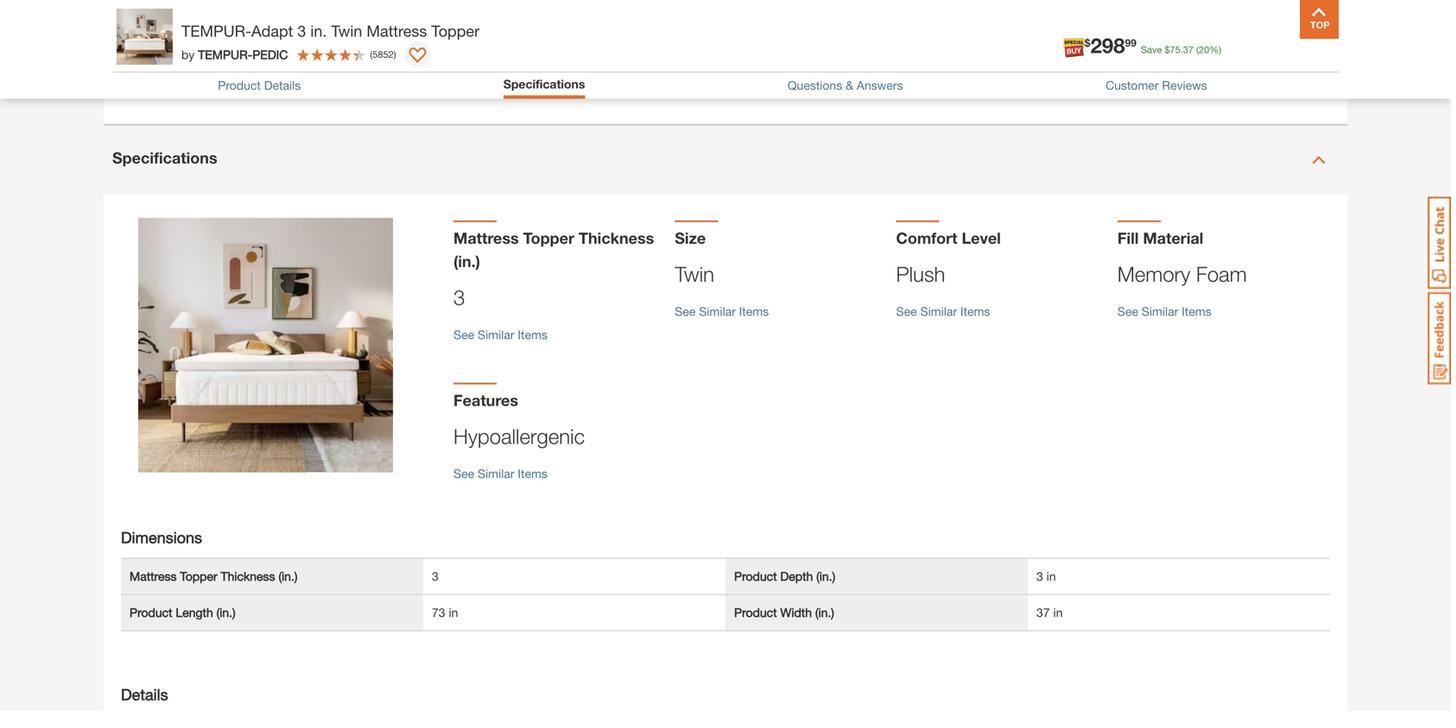 Task type: vqa. For each thing, say whether or not it's contained in the screenshot.
CHECKOUT in the button
no



Task type: locate. For each thing, give the bounding box(es) containing it.
specifications button
[[503, 77, 585, 95], [503, 77, 585, 91], [104, 126, 1347, 195]]

a
[[408, 24, 414, 38]]

policy
[[199, 54, 232, 68]]

1 horizontal spatial specifications
[[503, 77, 585, 91]]

see down size
[[675, 305, 696, 319]]

topper
[[431, 22, 479, 40], [523, 229, 574, 248], [180, 570, 217, 584]]

top button
[[1300, 0, 1339, 39]]

years
[[536, 24, 565, 38]]

0 vertical spatial mattress
[[367, 22, 427, 40]]

product for product length (in.)
[[130, 606, 172, 620]]

2 horizontal spatial mattress
[[453, 229, 519, 248]]

in.
[[310, 22, 327, 40]]

1 horizontal spatial twin
[[675, 262, 714, 287]]

-
[[292, 24, 297, 38]]

1 horizontal spatial 37
[[1183, 44, 1194, 55]]

1 vertical spatial mattress topper thickness (in.)
[[130, 570, 298, 584]]

tempur-
[[181, 22, 251, 40], [198, 47, 252, 62]]

1 vertical spatial twin
[[675, 262, 714, 287]]

see similar items down plush
[[896, 305, 990, 319]]

questions
[[788, 78, 842, 93]]

0 horizontal spatial mattress
[[130, 570, 177, 584]]

items
[[739, 305, 769, 319], [960, 305, 990, 319], [1182, 305, 1212, 319], [518, 328, 548, 342], [518, 467, 548, 481]]

thickness
[[579, 229, 654, 248], [221, 570, 275, 584]]

pedic
[[252, 47, 288, 62]]

see similar items down size
[[675, 305, 769, 319]]

$ left .
[[1165, 44, 1170, 55]]

mahwah
[[214, 33, 267, 50]]

fill material
[[1117, 229, 1203, 248]]

see for 3
[[453, 328, 474, 342]]

0 horizontal spatial topper
[[180, 570, 217, 584]]

by
[[181, 47, 195, 62]]

save $ 75 . 37 ( 20 %)
[[1141, 44, 1221, 55]]

thickness left size
[[579, 229, 654, 248]]

worry
[[333, 24, 363, 38]]

customer reviews button
[[1106, 78, 1207, 93], [1106, 78, 1207, 93]]

0 horizontal spatial $
[[1085, 37, 1090, 49]]

items for twin
[[739, 305, 769, 319]]

product
[[218, 78, 261, 93], [734, 570, 777, 584], [130, 606, 172, 620], [734, 606, 777, 620]]

(in.) for product width (in.)
[[815, 606, 834, 620]]

0 vertical spatial mattress topper thickness (in.)
[[453, 229, 654, 271]]

75
[[1170, 44, 1180, 55]]

$ 298 99
[[1085, 33, 1137, 57]]

depth
[[780, 570, 813, 584]]

1 horizontal spatial topper
[[431, 22, 479, 40]]

product image
[[138, 218, 393, 473]]

1 vertical spatial specifications
[[112, 149, 217, 167]]

services button
[[1056, 21, 1112, 62]]

0 vertical spatial specifications
[[503, 77, 585, 91]]

twin right in.
[[331, 22, 362, 40]]

live chat image
[[1428, 197, 1451, 289]]

free
[[366, 24, 387, 38]]

for left a
[[390, 24, 405, 38]]

specifications
[[503, 77, 585, 91], [112, 149, 217, 167]]

click to redirect to view my cart page image
[[1294, 21, 1315, 41]]

(in.) for product length (in.)
[[216, 606, 236, 620]]

twin down size
[[675, 262, 714, 287]]

similar down 'hypoallergenic'
[[478, 467, 514, 481]]

plush
[[896, 262, 945, 287]]

adapt
[[251, 22, 293, 40]]

features
[[453, 391, 518, 410]]

thickness inside mattress topper thickness (in.)
[[579, 229, 654, 248]]

37 down 3 in
[[1036, 606, 1050, 620]]

2 vertical spatial mattress
[[130, 570, 177, 584]]

0 vertical spatial 37
[[1183, 44, 1194, 55]]

1 horizontal spatial for
[[518, 24, 532, 38]]

2 horizontal spatial topper
[[523, 229, 574, 248]]

for left years on the top
[[518, 24, 532, 38]]

see down 'hypoallergenic'
[[453, 467, 474, 481]]

see similar items down memory at the right of page
[[1117, 305, 1212, 319]]

$
[[1085, 37, 1090, 49], [1165, 44, 1170, 55]]

0 horizontal spatial 37
[[1036, 606, 1050, 620]]

product left length
[[130, 606, 172, 620]]

What can we help you find today? search field
[[447, 23, 921, 60]]

similar
[[699, 305, 736, 319], [920, 305, 957, 319], [1142, 305, 1178, 319], [478, 328, 514, 342], [478, 467, 514, 481]]

length
[[176, 606, 213, 620]]

(in.) for product depth (in.)
[[816, 570, 835, 584]]

warranty
[[242, 24, 289, 38]]

similar up features
[[478, 328, 514, 342]]

$ left 99 on the right of page
[[1085, 37, 1090, 49]]

0 horizontal spatial specifications
[[112, 149, 217, 167]]

see similar items up features
[[453, 328, 548, 342]]

long-
[[582, 24, 610, 38]]

similar down memory at the right of page
[[1142, 305, 1178, 319]]

0 horizontal spatial for
[[390, 24, 405, 38]]

see down plush
[[896, 305, 917, 319]]

answers
[[857, 78, 903, 93]]

1 horizontal spatial details
[[264, 78, 301, 93]]

memory
[[1117, 262, 1190, 287]]

customer
[[1106, 78, 1159, 93]]

in
[[1047, 570, 1056, 584], [449, 606, 458, 620], [1053, 606, 1063, 620]]

(
[[1196, 44, 1199, 55], [370, 49, 372, 60]]

size
[[675, 229, 706, 248]]

1 vertical spatial thickness
[[221, 570, 275, 584]]

customer reviews
[[1106, 78, 1207, 93]]

product left depth in the bottom of the page
[[734, 570, 777, 584]]

return policy
[[160, 54, 232, 68]]

0 vertical spatial twin
[[331, 22, 362, 40]]

see
[[675, 305, 696, 319], [896, 305, 917, 319], [1117, 305, 1138, 319], [453, 328, 474, 342], [453, 467, 474, 481]]

see down memory at the right of page
[[1117, 305, 1138, 319]]

99
[[1125, 37, 1137, 49]]

10pm
[[274, 33, 311, 50]]

mattress
[[367, 22, 427, 40], [453, 229, 519, 248], [130, 570, 177, 584]]

limited
[[203, 24, 239, 38]]

details
[[264, 78, 301, 93], [121, 686, 168, 705]]

diy button
[[1132, 21, 1188, 62]]

product for product depth (in.)
[[734, 570, 777, 584]]

questions & answers
[[788, 78, 903, 93]]

similar down size
[[699, 305, 736, 319]]

tempur- up by tempur-pedic
[[181, 22, 251, 40]]

37 right 75
[[1183, 44, 1194, 55]]

1 horizontal spatial thickness
[[579, 229, 654, 248]]

in up 37 in
[[1047, 570, 1056, 584]]

&
[[846, 78, 853, 93]]

thickness up product length (in.)
[[221, 570, 275, 584]]

see similar items down 'hypoallergenic'
[[453, 467, 548, 481]]

similar for hypoallergenic
[[478, 467, 514, 481]]

product left width
[[734, 606, 777, 620]]

0 horizontal spatial twin
[[331, 22, 362, 40]]

fill
[[1117, 229, 1139, 248]]

diy
[[1149, 45, 1171, 62]]

( left )
[[370, 49, 372, 60]]

tempur- down 'limited'
[[198, 47, 252, 62]]

similar for 3
[[478, 328, 514, 342]]

37
[[1183, 44, 1194, 55], [1036, 606, 1050, 620]]

items for plush
[[960, 305, 990, 319]]

0 vertical spatial thickness
[[579, 229, 654, 248]]

questions & answers button
[[788, 78, 903, 93], [788, 78, 903, 93]]

( right .
[[1196, 44, 1199, 55]]

see similar items for twin
[[675, 305, 769, 319]]

product down by tempur-pedic
[[218, 78, 261, 93]]

items for hypoallergenic
[[518, 467, 548, 481]]

that
[[694, 24, 715, 38]]

0 horizontal spatial thickness
[[221, 570, 275, 584]]

twin
[[331, 22, 362, 40], [675, 262, 714, 287]]

product depth (in.)
[[734, 570, 835, 584]]

mahwah 10pm
[[214, 33, 311, 50]]

decade,
[[418, 24, 461, 38]]

product length (in.)
[[130, 606, 236, 620]]

product details button
[[218, 78, 301, 93], [218, 78, 301, 93]]

won't
[[719, 24, 749, 38]]

see for twin
[[675, 305, 696, 319]]

0 vertical spatial tempur-
[[181, 22, 251, 40]]

in down 3 in
[[1053, 606, 1063, 620]]

see for plush
[[896, 305, 917, 319]]

reviews
[[1162, 78, 1207, 93]]

see similar items
[[675, 305, 769, 319], [896, 305, 990, 319], [1117, 305, 1212, 319], [453, 328, 548, 342], [453, 467, 548, 481]]

1 vertical spatial details
[[121, 686, 168, 705]]

1 horizontal spatial mattress topper thickness (in.)
[[453, 229, 654, 271]]

similar down plush
[[920, 305, 957, 319]]

1 horizontal spatial $
[[1165, 44, 1170, 55]]

for
[[390, 24, 405, 38], [518, 24, 532, 38]]

see up features
[[453, 328, 474, 342]]

in for 37 in
[[1053, 606, 1063, 620]]

comfort
[[896, 229, 957, 248]]

in right 73
[[449, 606, 458, 620]]

product width (in.)
[[734, 606, 834, 620]]

width
[[780, 606, 812, 620]]



Task type: describe. For each thing, give the bounding box(es) containing it.
memory foam
[[1117, 262, 1247, 287]]

tempur-adapt 3 in. twin mattress topper
[[181, 22, 479, 40]]

display image
[[409, 48, 426, 65]]

lasting
[[610, 24, 646, 38]]

0 horizontal spatial (
[[370, 49, 372, 60]]

see similar items for plush
[[896, 305, 990, 319]]

product for product width (in.)
[[734, 606, 777, 620]]

1 vertical spatial topper
[[523, 229, 574, 248]]

3 in
[[1036, 570, 1056, 584]]

20
[[1199, 44, 1209, 55]]

37 in
[[1036, 606, 1063, 620]]

dimensions
[[121, 529, 202, 547]]

5852
[[372, 49, 394, 60]]

in for 3 in
[[1047, 570, 1056, 584]]

$ inside the "$ 298 99"
[[1085, 37, 1090, 49]]

%)
[[1209, 44, 1221, 55]]

0 vertical spatial topper
[[431, 22, 479, 40]]

you
[[768, 24, 788, 38]]

in for 73 in
[[449, 606, 458, 620]]

07430 button
[[355, 33, 415, 50]]

product for product details
[[218, 78, 261, 93]]

year
[[177, 24, 200, 38]]

298
[[1090, 33, 1125, 57]]

designed
[[465, 24, 515, 38]]

comfort
[[649, 24, 691, 38]]

0 horizontal spatial mattress topper thickness (in.)
[[130, 570, 298, 584]]

see similar items for memory foam
[[1117, 305, 1212, 319]]

0 horizontal spatial details
[[121, 686, 168, 705]]

services
[[1058, 45, 1110, 62]]

10 year limited warranty - sleep worry free for a decade, designed for years of long-lasting comfort that won't let you down
[[160, 24, 821, 38]]

07430
[[376, 33, 414, 50]]

comfort level
[[896, 229, 1001, 248]]

feedback link image
[[1428, 292, 1451, 385]]

by tempur-pedic
[[181, 47, 288, 62]]

73 in
[[432, 606, 458, 620]]

1 for from the left
[[390, 24, 405, 38]]

material
[[1143, 229, 1203, 248]]

save
[[1141, 44, 1162, 55]]

1 vertical spatial tempur-
[[198, 47, 252, 62]]

product details
[[218, 78, 301, 93]]

caret image
[[1312, 154, 1326, 167]]

see similar items for 3
[[453, 328, 548, 342]]

of
[[568, 24, 579, 38]]

1 vertical spatial 37
[[1036, 606, 1050, 620]]

1 vertical spatial mattress
[[453, 229, 519, 248]]

let
[[752, 24, 765, 38]]

product image image
[[117, 9, 173, 65]]

similar for memory foam
[[1142, 305, 1178, 319]]

items for 3
[[518, 328, 548, 342]]

10
[[160, 24, 173, 38]]

hypoallergenic
[[453, 425, 585, 449]]

1 horizontal spatial (
[[1196, 44, 1199, 55]]

2 vertical spatial topper
[[180, 570, 217, 584]]

2 for from the left
[[518, 24, 532, 38]]

)
[[394, 49, 396, 60]]

1 horizontal spatial mattress
[[367, 22, 427, 40]]

see similar items for hypoallergenic
[[453, 467, 548, 481]]

return policy link
[[160, 54, 232, 68]]

down
[[791, 24, 821, 38]]

0 vertical spatial details
[[264, 78, 301, 93]]

sleep
[[300, 24, 329, 38]]

similar for plush
[[920, 305, 957, 319]]

the home depot logo image
[[117, 14, 173, 69]]

73
[[432, 606, 445, 620]]

level
[[962, 229, 1001, 248]]

foam
[[1196, 262, 1247, 287]]

( 5852 )
[[370, 49, 396, 60]]

return
[[160, 54, 196, 68]]

similar for twin
[[699, 305, 736, 319]]

.
[[1180, 44, 1183, 55]]

see for hypoallergenic
[[453, 467, 474, 481]]

items for memory foam
[[1182, 305, 1212, 319]]

see for memory foam
[[1117, 305, 1138, 319]]



